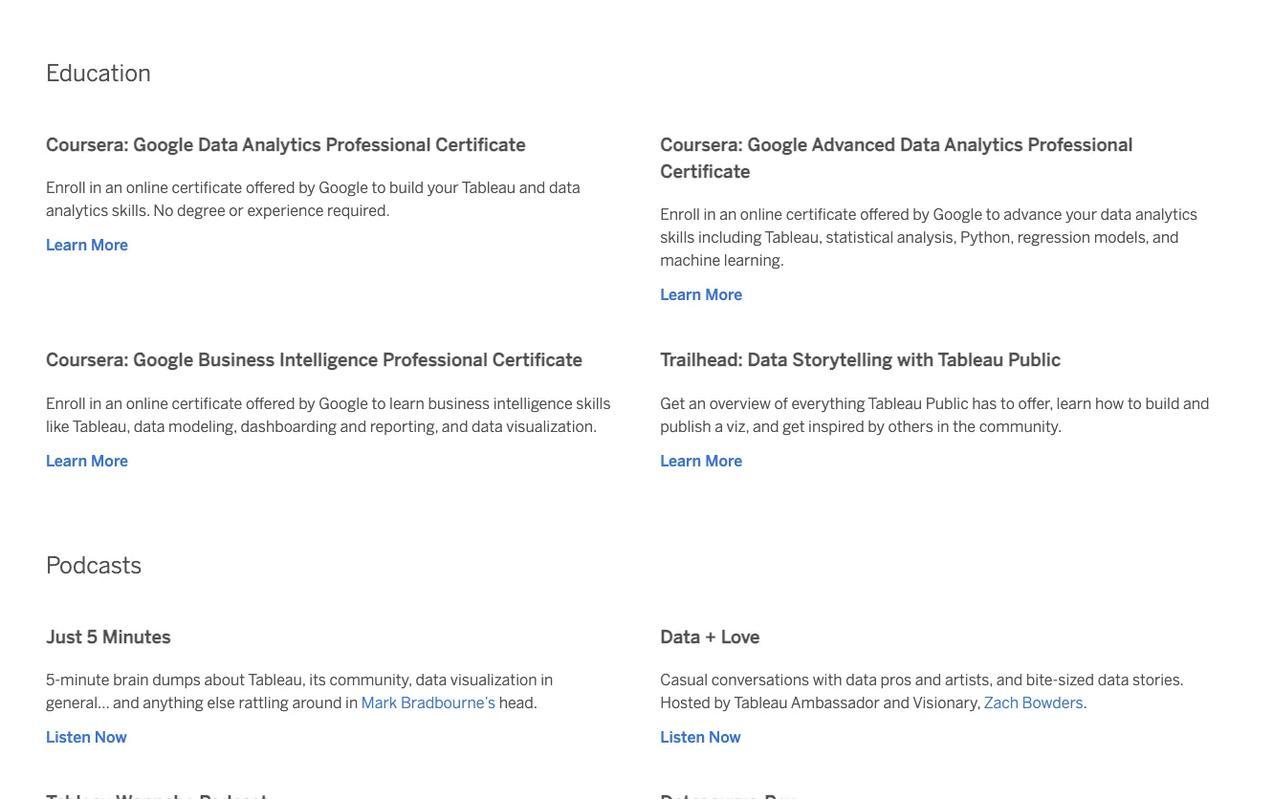Task type: describe. For each thing, give the bounding box(es) containing it.
data + love
[[660, 627, 760, 648]]

by inside casual conversations with data pros and artists, and bite-sized data stories. hosted by tableau ambassador and visionary,
[[714, 694, 731, 713]]

machine
[[660, 251, 721, 270]]

enroll for coursera: google data analytics professional certificate
[[46, 179, 86, 197]]

5-minute brain dumps about tableau, its community, data visualization in general… and anything else rattling around in
[[46, 671, 553, 713]]

casual conversations with data pros and artists, and bite-sized data stories. hosted by tableau ambassador and visionary,
[[660, 671, 1184, 713]]

including
[[698, 229, 762, 247]]

bowders
[[1022, 694, 1083, 713]]

certificate inside coursera: google advanced data analytics professional certificate
[[660, 161, 751, 182]]

pros
[[881, 671, 912, 690]]

love
[[721, 627, 760, 648]]

no
[[153, 202, 174, 220]]

enroll in an online certificate offered by google to learn business intelligence skills like tableau, data modeling, dashboarding and reporting, and data visualization.
[[46, 395, 611, 436]]

others
[[888, 417, 934, 436]]

around
[[292, 694, 342, 713]]

get
[[783, 417, 805, 436]]

to for data
[[986, 206, 1000, 224]]

listen for just
[[46, 729, 91, 747]]

public inside get an overview of everything tableau public has to offer, learn how to build and publish a viz, and get inspired by others in the community.
[[926, 395, 969, 413]]

+
[[705, 627, 717, 648]]

online for data
[[126, 179, 168, 197]]

skills inside enroll in an online certificate offered by google to learn business intelligence skills like tableau, data modeling, dashboarding and reporting, and data visualization.
[[576, 395, 611, 413]]

tableau inside get an overview of everything tableau public has to offer, learn how to build and publish a viz, and get inspired by others in the community.
[[868, 395, 922, 413]]

learn for coursera: google business intelligence professional certificate
[[46, 452, 87, 470]]

5
[[87, 627, 98, 648]]

just 5 minutes
[[46, 627, 171, 648]]

learn for coursera: google data analytics professional certificate
[[46, 236, 87, 254]]

by for data
[[913, 206, 930, 224]]

education
[[46, 60, 151, 87]]

experience
[[247, 202, 324, 220]]

learn more for coursera: google business intelligence professional certificate
[[46, 452, 128, 470]]

an for coursera: google data analytics professional certificate
[[105, 179, 122, 197]]

how
[[1095, 395, 1124, 413]]

professional inside coursera: google advanced data analytics professional certificate
[[1028, 134, 1133, 155]]

offer,
[[1019, 395, 1053, 413]]

zach bowders link
[[984, 694, 1083, 713]]

coursera: google business intelligence professional certificate
[[46, 350, 583, 371]]

intelligence
[[493, 395, 573, 413]]

advanced
[[812, 134, 896, 155]]

.
[[1083, 694, 1088, 713]]

learn inside enroll in an online certificate offered by google to learn business intelligence skills like tableau, data modeling, dashboarding and reporting, and data visualization.
[[389, 395, 425, 413]]

data up 'degree'
[[198, 134, 238, 155]]

python,
[[961, 229, 1014, 247]]

certificate for data
[[172, 179, 242, 197]]

google inside enroll in an online certificate offered by google to advance your data analytics skills including tableau, statistical analysis, python, regression models, and machine learning.
[[933, 206, 983, 224]]

else
[[207, 694, 235, 713]]

google left the business
[[133, 350, 193, 371]]

5-
[[46, 671, 60, 690]]

dashboarding
[[241, 417, 337, 436]]

podcasts
[[46, 552, 142, 580]]

offered for analytics
[[246, 179, 295, 197]]

enroll for coursera: google business intelligence professional certificate
[[46, 395, 86, 413]]

zach bowders .
[[984, 694, 1088, 713]]

storytelling
[[792, 350, 893, 371]]

more for trailhead: data storytelling with tableau public
[[705, 452, 743, 470]]

about
[[204, 671, 245, 690]]

mark
[[361, 694, 397, 713]]

analysis,
[[897, 229, 957, 247]]

enroll in an online certificate offered by google to build your tableau and data analytics skills. no degree or experience required.
[[46, 179, 580, 220]]

with inside casual conversations with data pros and artists, and bite-sized data stories. hosted by tableau ambassador and visionary,
[[813, 671, 842, 690]]

your for professional
[[1066, 206, 1097, 224]]

coursera: google data analytics professional certificate
[[46, 134, 526, 155]]

1 analytics from the left
[[242, 134, 321, 155]]

by inside get an overview of everything tableau public has to offer, learn how to build and publish a viz, and get inspired by others in the community.
[[868, 417, 885, 436]]

online for business
[[126, 395, 168, 413]]

conversations
[[712, 671, 809, 690]]

certificate for coursera: google data analytics professional certificate
[[436, 134, 526, 155]]

skills.
[[112, 202, 150, 220]]

and inside enroll in an online certificate offered by google to build your tableau and data analytics skills. no degree or experience required.
[[519, 179, 546, 197]]

analytics inside enroll in an online certificate offered by google to build your tableau and data analytics skills. no degree or experience required.
[[46, 202, 108, 220]]

tableau, inside enroll in an online certificate offered by google to learn business intelligence skills like tableau, data modeling, dashboarding and reporting, and data visualization.
[[72, 417, 130, 436]]

learn more for trailhead: data storytelling with tableau public
[[660, 452, 743, 470]]

degree
[[177, 202, 225, 220]]

bradbourne's
[[401, 694, 496, 713]]

learn more link for coursera: google data analytics professional certificate
[[46, 234, 128, 257]]

enroll in an online certificate offered by google to advance your data analytics skills including tableau, statistical analysis, python, regression models, and machine learning.
[[660, 206, 1198, 270]]

statistical
[[826, 229, 894, 247]]

regression
[[1018, 229, 1091, 247]]

offered for intelligence
[[246, 395, 295, 413]]

trailhead: data storytelling with tableau public
[[660, 350, 1061, 371]]

casual
[[660, 671, 708, 690]]

mark bradbourne's link
[[361, 694, 496, 713]]

more for coursera: google data analytics professional certificate
[[91, 236, 128, 254]]

data inside 5-minute brain dumps about tableau, its community, data visualization in general… and anything else rattling around in
[[416, 671, 447, 690]]

coursera: google advanced data analytics professional certificate
[[660, 134, 1133, 182]]

trailhead:
[[660, 350, 743, 371]]

mark bradbourne's head.
[[361, 694, 538, 713]]

now for love
[[709, 729, 741, 747]]

community.
[[979, 417, 1062, 436]]

ambassador
[[791, 694, 880, 713]]

listen now for just
[[46, 729, 127, 747]]

minutes
[[102, 627, 171, 648]]

now for minutes
[[95, 729, 127, 747]]

modeling,
[[168, 417, 237, 436]]

like
[[46, 417, 69, 436]]

its
[[309, 671, 326, 690]]

learning.
[[724, 251, 785, 270]]



Task type: locate. For each thing, give the bounding box(es) containing it.
analytics
[[46, 202, 108, 220], [1136, 206, 1198, 224]]

learn more link
[[46, 234, 128, 257], [660, 284, 743, 306], [46, 450, 128, 472], [660, 450, 743, 472]]

0 horizontal spatial build
[[389, 179, 424, 197]]

analytics up models,
[[1136, 206, 1198, 224]]

by up dashboarding
[[299, 395, 315, 413]]

tableau, right like on the left of page
[[72, 417, 130, 436]]

business
[[198, 350, 275, 371]]

2 learn from the left
[[1057, 395, 1092, 413]]

offered up dashboarding
[[246, 395, 295, 413]]

learn more link for coursera: google advanced data analytics professional certificate
[[660, 284, 743, 306]]

tableau,
[[765, 229, 823, 247], [72, 417, 130, 436], [248, 671, 306, 690]]

public
[[1008, 350, 1061, 371], [926, 395, 969, 413]]

online inside enroll in an online certificate offered by google to advance your data analytics skills including tableau, statistical analysis, python, regression models, and machine learning.
[[740, 206, 783, 224]]

analytics up enroll in an online certificate offered by google to build your tableau and data analytics skills. no degree or experience required.
[[242, 134, 321, 155]]

1 horizontal spatial public
[[1008, 350, 1061, 371]]

1 horizontal spatial skills
[[660, 229, 695, 247]]

to inside enroll in an online certificate offered by google to learn business intelligence skills like tableau, data modeling, dashboarding and reporting, and data visualization.
[[372, 395, 386, 413]]

in inside enroll in an online certificate offered by google to build your tableau and data analytics skills. no degree or experience required.
[[89, 179, 102, 197]]

learn
[[46, 236, 87, 254], [660, 286, 701, 304], [46, 452, 87, 470], [660, 452, 701, 470]]

analytics left skills. on the left top of page
[[46, 202, 108, 220]]

coursera: for coursera: google data analytics professional certificate
[[46, 134, 129, 155]]

in inside get an overview of everything tableau public has to offer, learn how to build and publish a viz, and get inspired by others in the community.
[[937, 417, 950, 436]]

listen now down hosted
[[660, 729, 741, 747]]

learn more link down publish
[[660, 450, 743, 472]]

with up get an overview of everything tableau public has to offer, learn how to build and publish a viz, and get inspired by others in the community.
[[897, 350, 934, 371]]

1 horizontal spatial listen
[[660, 729, 705, 747]]

professional up 'business'
[[383, 350, 488, 371]]

artists,
[[945, 671, 993, 690]]

just
[[46, 627, 82, 648]]

now
[[95, 729, 127, 747], [709, 729, 741, 747]]

learn more down publish
[[660, 452, 743, 470]]

general…
[[46, 694, 110, 713]]

1 vertical spatial build
[[1146, 395, 1180, 413]]

google inside enroll in an online certificate offered by google to learn business intelligence skills like tableau, data modeling, dashboarding and reporting, and data visualization.
[[319, 395, 368, 413]]

publish
[[660, 417, 711, 436]]

by for analytics
[[299, 179, 315, 197]]

learn more for coursera: google advanced data analytics professional certificate
[[660, 286, 743, 304]]

to up the required.
[[372, 179, 386, 197]]

an inside enroll in an online certificate offered by google to build your tableau and data analytics skills. no degree or experience required.
[[105, 179, 122, 197]]

a
[[715, 417, 723, 436]]

1 vertical spatial your
[[1066, 206, 1097, 224]]

listen now link for just
[[46, 726, 127, 749]]

tableau, inside 5-minute brain dumps about tableau, its community, data visualization in general… and anything else rattling around in
[[248, 671, 306, 690]]

an inside enroll in an online certificate offered by google to advance your data analytics skills including tableau, statistical analysis, python, regression models, and machine learning.
[[720, 206, 737, 224]]

by up analysis,
[[913, 206, 930, 224]]

certificate up modeling,
[[172, 395, 242, 413]]

2 vertical spatial offered
[[246, 395, 295, 413]]

google inside enroll in an online certificate offered by google to build your tableau and data analytics skills. no degree or experience required.
[[319, 179, 368, 197]]

an for coursera: google advanced data analytics professional certificate
[[720, 206, 737, 224]]

build inside get an overview of everything tableau public has to offer, learn how to build and publish a viz, and get inspired by others in the community.
[[1146, 395, 1180, 413]]

google up python,
[[933, 206, 983, 224]]

enroll for coursera: google advanced data analytics professional certificate
[[660, 206, 700, 224]]

build
[[389, 179, 424, 197], [1146, 395, 1180, 413]]

an inside enroll in an online certificate offered by google to learn business intelligence skills like tableau, data modeling, dashboarding and reporting, and data visualization.
[[105, 395, 122, 413]]

to right has
[[1001, 395, 1015, 413]]

overview
[[710, 395, 771, 413]]

to up reporting,
[[372, 395, 386, 413]]

to for intelligence
[[372, 395, 386, 413]]

1 vertical spatial skills
[[576, 395, 611, 413]]

google up no
[[133, 134, 193, 155]]

online inside enroll in an online certificate offered by google to learn business intelligence skills like tableau, data modeling, dashboarding and reporting, and data visualization.
[[126, 395, 168, 413]]

2 analytics from the left
[[944, 134, 1024, 155]]

0 horizontal spatial listen
[[46, 729, 91, 747]]

0 vertical spatial offered
[[246, 179, 295, 197]]

learn more link down like on the left of page
[[46, 450, 128, 472]]

1 vertical spatial certificate
[[660, 161, 751, 182]]

public up offer,
[[1008, 350, 1061, 371]]

build up the required.
[[389, 179, 424, 197]]

2 vertical spatial online
[[126, 395, 168, 413]]

listen now for data
[[660, 729, 741, 747]]

now down hosted
[[709, 729, 741, 747]]

to right how
[[1128, 395, 1142, 413]]

professional up the required.
[[326, 134, 431, 155]]

now down the general…
[[95, 729, 127, 747]]

tableau inside casual conversations with data pros and artists, and bite-sized data stories. hosted by tableau ambassador and visionary,
[[734, 694, 788, 713]]

tableau
[[462, 179, 516, 197], [938, 350, 1004, 371], [868, 395, 922, 413], [734, 694, 788, 713]]

certificate up 'degree'
[[172, 179, 242, 197]]

tableau, inside enroll in an online certificate offered by google to advance your data analytics skills including tableau, statistical analysis, python, regression models, and machine learning.
[[765, 229, 823, 247]]

more
[[91, 236, 128, 254], [705, 286, 743, 304], [91, 452, 128, 470], [705, 452, 743, 470]]

0 vertical spatial build
[[389, 179, 424, 197]]

sized
[[1058, 671, 1095, 690]]

dumps
[[152, 671, 201, 690]]

1 listen now link from the left
[[46, 726, 127, 749]]

models,
[[1094, 229, 1149, 247]]

of
[[774, 395, 788, 413]]

1 vertical spatial enroll
[[660, 206, 700, 224]]

0 horizontal spatial now
[[95, 729, 127, 747]]

visualization.
[[506, 417, 597, 436]]

certificate for business
[[172, 395, 242, 413]]

to up python,
[[986, 206, 1000, 224]]

skills
[[660, 229, 695, 247], [576, 395, 611, 413]]

your inside enroll in an online certificate offered by google to advance your data analytics skills including tableau, statistical analysis, python, regression models, and machine learning.
[[1066, 206, 1097, 224]]

google down intelligence
[[319, 395, 368, 413]]

online for advanced
[[740, 206, 783, 224]]

certificate
[[172, 179, 242, 197], [786, 206, 857, 224], [172, 395, 242, 413]]

0 horizontal spatial listen now link
[[46, 726, 127, 749]]

1 horizontal spatial build
[[1146, 395, 1180, 413]]

0 vertical spatial public
[[1008, 350, 1061, 371]]

2 vertical spatial enroll
[[46, 395, 86, 413]]

an for coursera: google business intelligence professional certificate
[[105, 395, 122, 413]]

certificate inside enroll in an online certificate offered by google to learn business intelligence skills like tableau, data modeling, dashboarding and reporting, and data visualization.
[[172, 395, 242, 413]]

enroll inside enroll in an online certificate offered by google to build your tableau and data analytics skills. no degree or experience required.
[[46, 179, 86, 197]]

offered inside enroll in an online certificate offered by google to advance your data analytics skills including tableau, statistical analysis, python, regression models, and machine learning.
[[860, 206, 910, 224]]

listen now link for data
[[660, 726, 741, 749]]

listen now link
[[46, 726, 127, 749], [660, 726, 741, 749]]

to inside enroll in an online certificate offered by google to advance your data analytics skills including tableau, statistical analysis, python, regression models, and machine learning.
[[986, 206, 1000, 224]]

1 horizontal spatial with
[[897, 350, 934, 371]]

enroll
[[46, 179, 86, 197], [660, 206, 700, 224], [46, 395, 86, 413]]

offered up "experience"
[[246, 179, 295, 197]]

an
[[105, 179, 122, 197], [720, 206, 737, 224], [105, 395, 122, 413], [689, 395, 706, 413]]

anything
[[143, 694, 204, 713]]

0 vertical spatial your
[[427, 179, 459, 197]]

0 horizontal spatial analytics
[[46, 202, 108, 220]]

reporting,
[[370, 417, 438, 436]]

enroll inside enroll in an online certificate offered by google to learn business intelligence skills like tableau, data modeling, dashboarding and reporting, and data visualization.
[[46, 395, 86, 413]]

visualization
[[450, 671, 537, 690]]

offered
[[246, 179, 295, 197], [860, 206, 910, 224], [246, 395, 295, 413]]

in
[[89, 179, 102, 197], [704, 206, 716, 224], [89, 395, 102, 413], [937, 417, 950, 436], [541, 671, 553, 690], [345, 694, 358, 713]]

1 vertical spatial certificate
[[786, 206, 857, 224]]

1 horizontal spatial now
[[709, 729, 741, 747]]

1 horizontal spatial your
[[1066, 206, 1097, 224]]

listen down hosted
[[660, 729, 705, 747]]

google up the required.
[[319, 179, 368, 197]]

0 horizontal spatial tableau,
[[72, 417, 130, 436]]

data inside enroll in an online certificate offered by google to advance your data analytics skills including tableau, statistical analysis, python, regression models, and machine learning.
[[1101, 206, 1132, 224]]

professional for coursera: google data analytics professional certificate
[[326, 134, 431, 155]]

listen now down the general…
[[46, 729, 127, 747]]

analytics up advance
[[944, 134, 1024, 155]]

learn more down like on the left of page
[[46, 452, 128, 470]]

by left others
[[868, 417, 885, 436]]

coursera: for coursera: google business intelligence professional certificate
[[46, 350, 129, 371]]

minute
[[60, 671, 110, 690]]

certificate inside enroll in an online certificate offered by google to build your tableau and data analytics skills. no degree or experience required.
[[172, 179, 242, 197]]

everything
[[792, 395, 865, 413]]

2 horizontal spatial tableau,
[[765, 229, 823, 247]]

coursera: inside coursera: google advanced data analytics professional certificate
[[660, 134, 743, 155]]

1 listen from the left
[[46, 729, 91, 747]]

certificate for advanced
[[786, 206, 857, 224]]

2 listen now from the left
[[660, 729, 741, 747]]

skills inside enroll in an online certificate offered by google to advance your data analytics skills including tableau, statistical analysis, python, regression models, and machine learning.
[[660, 229, 695, 247]]

2 vertical spatial certificate
[[492, 350, 583, 371]]

and inside enroll in an online certificate offered by google to advance your data analytics skills including tableau, statistical analysis, python, regression models, and machine learning.
[[1153, 229, 1179, 247]]

google
[[133, 134, 193, 155], [748, 134, 808, 155], [319, 179, 368, 197], [933, 206, 983, 224], [133, 350, 193, 371], [319, 395, 368, 413]]

or
[[229, 202, 244, 220]]

learn more link for coursera: google business intelligence professional certificate
[[46, 450, 128, 472]]

0 vertical spatial tableau,
[[765, 229, 823, 247]]

learn more
[[46, 236, 128, 254], [660, 286, 743, 304], [46, 452, 128, 470], [660, 452, 743, 470]]

viz,
[[727, 417, 749, 436]]

0 horizontal spatial analytics
[[242, 134, 321, 155]]

intelligence
[[279, 350, 378, 371]]

advance
[[1004, 206, 1062, 224]]

0 horizontal spatial with
[[813, 671, 842, 690]]

online inside enroll in an online certificate offered by google to build your tableau and data analytics skills. no degree or experience required.
[[126, 179, 168, 197]]

rattling
[[239, 694, 289, 713]]

learn more link for trailhead: data storytelling with tableau public
[[660, 450, 743, 472]]

data inside enroll in an online certificate offered by google to build your tableau and data analytics skills. no degree or experience required.
[[549, 179, 580, 197]]

learn more link down skills. on the left top of page
[[46, 234, 128, 257]]

1 vertical spatial tableau,
[[72, 417, 130, 436]]

1 horizontal spatial listen now link
[[660, 726, 741, 749]]

to for with
[[1001, 395, 1015, 413]]

google inside coursera: google advanced data analytics professional certificate
[[748, 134, 808, 155]]

learn left how
[[1057, 395, 1092, 413]]

2 vertical spatial tableau,
[[248, 671, 306, 690]]

by up "experience"
[[299, 179, 315, 197]]

by
[[299, 179, 315, 197], [913, 206, 930, 224], [299, 395, 315, 413], [868, 417, 885, 436], [714, 694, 731, 713]]

skills up visualization.
[[576, 395, 611, 413]]

your for certificate
[[427, 179, 459, 197]]

analytics inside coursera: google advanced data analytics professional certificate
[[944, 134, 1024, 155]]

listen now link down hosted
[[660, 726, 741, 749]]

0 horizontal spatial public
[[926, 395, 969, 413]]

your
[[427, 179, 459, 197], [1066, 206, 1097, 224]]

offered inside enroll in an online certificate offered by google to build your tableau and data analytics skills. no degree or experience required.
[[246, 179, 295, 197]]

0 horizontal spatial learn
[[389, 395, 425, 413]]

certificate up statistical
[[786, 206, 857, 224]]

0 vertical spatial with
[[897, 350, 934, 371]]

certificate inside enroll in an online certificate offered by google to advance your data analytics skills including tableau, statistical analysis, python, regression models, and machine learning.
[[786, 206, 857, 224]]

1 horizontal spatial analytics
[[944, 134, 1024, 155]]

build inside enroll in an online certificate offered by google to build your tableau and data analytics skills. no degree or experience required.
[[389, 179, 424, 197]]

learn for coursera: google advanced data analytics professional certificate
[[660, 286, 701, 304]]

public up the
[[926, 395, 969, 413]]

coursera:
[[46, 134, 129, 155], [660, 134, 743, 155], [46, 350, 129, 371]]

community,
[[330, 671, 412, 690]]

your inside enroll in an online certificate offered by google to build your tableau and data analytics skills. no degree or experience required.
[[427, 179, 459, 197]]

get an overview of everything tableau public has to offer, learn how to build and publish a viz, and get inspired by others in the community.
[[660, 395, 1210, 436]]

1 listen now from the left
[[46, 729, 127, 747]]

0 vertical spatial enroll
[[46, 179, 86, 197]]

0 vertical spatial skills
[[660, 229, 695, 247]]

business
[[428, 395, 490, 413]]

has
[[972, 395, 997, 413]]

1 vertical spatial offered
[[860, 206, 910, 224]]

required.
[[327, 202, 390, 220]]

more for coursera: google business intelligence professional certificate
[[91, 452, 128, 470]]

1 horizontal spatial listen now
[[660, 729, 741, 747]]

analytics inside enroll in an online certificate offered by google to advance your data analytics skills including tableau, statistical analysis, python, regression models, and machine learning.
[[1136, 206, 1198, 224]]

google left advanced
[[748, 134, 808, 155]]

data inside coursera: google advanced data analytics professional certificate
[[900, 134, 940, 155]]

listen for data
[[660, 729, 705, 747]]

get
[[660, 395, 685, 413]]

0 horizontal spatial skills
[[576, 395, 611, 413]]

1 horizontal spatial analytics
[[1136, 206, 1198, 224]]

1 vertical spatial with
[[813, 671, 842, 690]]

0 horizontal spatial your
[[427, 179, 459, 197]]

to inside enroll in an online certificate offered by google to build your tableau and data analytics skills. no degree or experience required.
[[372, 179, 386, 197]]

offered for data
[[860, 206, 910, 224]]

hosted
[[660, 694, 711, 713]]

more for coursera: google advanced data analytics professional certificate
[[705, 286, 743, 304]]

by right hosted
[[714, 694, 731, 713]]

zach
[[984, 694, 1019, 713]]

stories.
[[1133, 671, 1184, 690]]

an inside get an overview of everything tableau public has to offer, learn how to build and publish a viz, and get inspired by others in the community.
[[689, 395, 706, 413]]

professional
[[326, 134, 431, 155], [1028, 134, 1133, 155], [383, 350, 488, 371]]

0 vertical spatial certificate
[[436, 134, 526, 155]]

2 listen now link from the left
[[660, 726, 741, 749]]

1 learn from the left
[[389, 395, 425, 413]]

by inside enroll in an online certificate offered by google to learn business intelligence skills like tableau, data modeling, dashboarding and reporting, and data visualization.
[[299, 395, 315, 413]]

tableau, up rattling
[[248, 671, 306, 690]]

1 now from the left
[[95, 729, 127, 747]]

data
[[549, 179, 580, 197], [1101, 206, 1132, 224], [134, 417, 165, 436], [472, 417, 503, 436], [416, 671, 447, 690], [846, 671, 877, 690], [1098, 671, 1129, 690]]

2 now from the left
[[709, 729, 741, 747]]

1 horizontal spatial learn
[[1057, 395, 1092, 413]]

by for intelligence
[[299, 395, 315, 413]]

listen
[[46, 729, 91, 747], [660, 729, 705, 747]]

with
[[897, 350, 934, 371], [813, 671, 842, 690]]

coursera: for coursera: google advanced data analytics professional certificate
[[660, 134, 743, 155]]

by inside enroll in an online certificate offered by google to build your tableau and data analytics skills. no degree or experience required.
[[299, 179, 315, 197]]

learn for trailhead: data storytelling with tableau public
[[660, 452, 701, 470]]

by inside enroll in an online certificate offered by google to advance your data analytics skills including tableau, statistical analysis, python, regression models, and machine learning.
[[913, 206, 930, 224]]

visionary,
[[913, 694, 981, 713]]

bite-
[[1026, 671, 1058, 690]]

2 listen from the left
[[660, 729, 705, 747]]

tableau, up learning. at top
[[765, 229, 823, 247]]

learn more down skills. on the left top of page
[[46, 236, 128, 254]]

1 vertical spatial online
[[740, 206, 783, 224]]

head.
[[499, 694, 538, 713]]

professional up advance
[[1028, 134, 1133, 155]]

skills up machine
[[660, 229, 695, 247]]

0 horizontal spatial listen now
[[46, 729, 127, 747]]

and inside 5-minute brain dumps about tableau, its community, data visualization in general… and anything else rattling around in
[[113, 694, 139, 713]]

1 vertical spatial public
[[926, 395, 969, 413]]

0 vertical spatial certificate
[[172, 179, 242, 197]]

offered inside enroll in an online certificate offered by google to learn business intelligence skills like tableau, data modeling, dashboarding and reporting, and data visualization.
[[246, 395, 295, 413]]

listen down the general…
[[46, 729, 91, 747]]

learn inside get an overview of everything tableau public has to offer, learn how to build and publish a viz, and get inspired by others in the community.
[[1057, 395, 1092, 413]]

data right advanced
[[900, 134, 940, 155]]

learn more down machine
[[660, 286, 743, 304]]

in inside enroll in an online certificate offered by google to learn business intelligence skills like tableau, data modeling, dashboarding and reporting, and data visualization.
[[89, 395, 102, 413]]

learn more link down machine
[[660, 284, 743, 306]]

build right how
[[1146, 395, 1180, 413]]

tableau inside enroll in an online certificate offered by google to build your tableau and data analytics skills. no degree or experience required.
[[462, 179, 516, 197]]

0 vertical spatial online
[[126, 179, 168, 197]]

to for analytics
[[372, 179, 386, 197]]

learn more for coursera: google data analytics professional certificate
[[46, 236, 128, 254]]

data up of at the right of the page
[[748, 350, 788, 371]]

listen now link down the general…
[[46, 726, 127, 749]]

1 horizontal spatial tableau,
[[248, 671, 306, 690]]

learn up reporting,
[[389, 395, 425, 413]]

inspired
[[808, 417, 865, 436]]

professional for coursera: google business intelligence professional certificate
[[383, 350, 488, 371]]

brain
[[113, 671, 149, 690]]

certificate for coursera: google business intelligence professional certificate
[[492, 350, 583, 371]]

in inside enroll in an online certificate offered by google to advance your data analytics skills including tableau, statistical analysis, python, regression models, and machine learning.
[[704, 206, 716, 224]]

offered up statistical
[[860, 206, 910, 224]]

2 vertical spatial certificate
[[172, 395, 242, 413]]

enroll inside enroll in an online certificate offered by google to advance your data analytics skills including tableau, statistical analysis, python, regression models, and machine learning.
[[660, 206, 700, 224]]

online
[[126, 179, 168, 197], [740, 206, 783, 224], [126, 395, 168, 413]]

with up the ambassador
[[813, 671, 842, 690]]

data left +
[[660, 627, 701, 648]]

the
[[953, 417, 976, 436]]



Task type: vqa. For each thing, say whether or not it's contained in the screenshot.
Route
no



